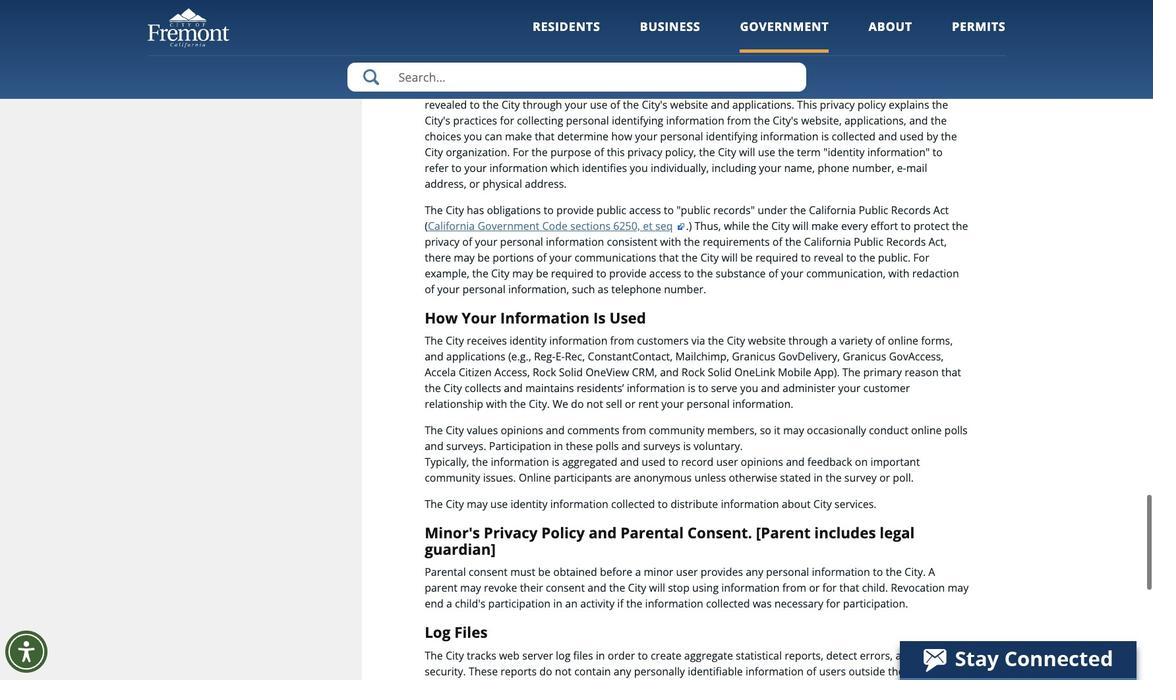 Task type: vqa. For each thing, say whether or not it's contained in the screenshot.
the city in the the Minor's Privacy Policy and Parental Consent. [Parent includes legal guardian] Parental consent must be obtained before a minor user provides any personal information to the City. A parent may revoke their consent and the City will stop using information from or for that child. Revocation may end a child's participation in an activity if the information collected was necessary for participation.
yes



Task type: locate. For each thing, give the bounding box(es) containing it.
to inside the city values opinions and comments from community members, so it may occasionally conduct online polls and surveys. participation in these polls and surveys is voluntary. typically, the information is aggregated and used to record user opinions and feedback on important community issues. online participants are anonymous unless otherwise stated in the survey or poll.
[[669, 455, 679, 470]]

privacy up "respects"
[[617, 55, 671, 76]]

city down portions
[[492, 266, 510, 281]]

2 vertical spatial for
[[827, 597, 841, 612]]

anonymous
[[634, 471, 692, 486]]

with
[[661, 235, 682, 249], [889, 266, 910, 281], [486, 397, 508, 412]]

0 vertical spatial policy
[[466, 11, 511, 27]]

1 horizontal spatial consent
[[546, 582, 585, 596]]

govaccess,
[[890, 350, 945, 364]]

user inside the city values opinions and comments from community members, so it may occasionally conduct online polls and surveys. participation in these polls and surveys is voluntary. typically, the information is aggregated and used to record user opinions and feedback on important community issues. online participants are anonymous unless otherwise stated in the survey or poll.
[[717, 455, 739, 470]]

1 vertical spatial your
[[462, 308, 497, 328]]

1 horizontal spatial opinions
[[741, 455, 784, 470]]

access
[[630, 203, 662, 217], [650, 266, 682, 281]]

6250,
[[614, 219, 641, 233]]

your inside the how your information is used the city receives identity information from customers via the city website through a variety of online forms, and applications (e.g., reg-e-rec, constantcontact, mailchimp, granicus govdelivery, granicus govaccess, accela citizen access, rock solid oneview crm, and rock solid onelink mobile app). the primary reason that the city collects and maintains residents' information is to serve you and administer your customer relationship with the city. we do not sell or rent your personal information.
[[462, 308, 497, 328]]

personal up the this in the right top of the page
[[797, 81, 840, 96]]

0 horizontal spatial not
[[555, 665, 572, 680]]

0 vertical spatial privacy
[[410, 11, 463, 27]]

to left serve
[[699, 381, 709, 396]]

online
[[889, 334, 919, 348], [912, 424, 942, 438]]

0 horizontal spatial do
[[540, 665, 553, 680]]

2 vertical spatial collected
[[707, 597, 751, 612]]

to
[[559, 55, 574, 76], [696, 81, 706, 96], [470, 97, 480, 112], [933, 145, 943, 159], [452, 161, 462, 175], [544, 203, 554, 217], [664, 203, 674, 217], [901, 219, 912, 233], [801, 250, 812, 265], [847, 250, 857, 265], [597, 266, 607, 281], [685, 266, 695, 281], [699, 381, 709, 396], [669, 455, 679, 470], [658, 498, 668, 512], [874, 566, 884, 580], [638, 649, 648, 664]]

privacy inside minor's privacy policy and parental consent. [parent includes legal guardian] parental consent must be obtained before a minor user provides any personal information to the city. a parent may revoke their consent and the city will stop using information from or for that child. revocation may end a child's participation in an activity if the information collected was necessary for participation.
[[484, 523, 538, 544]]

1 horizontal spatial for
[[914, 250, 930, 265]]

the up security.
[[425, 649, 443, 664]]

that inside our commitment to your privacy and security the city of fremont recognizes and respects your right to privacy regarding personal identifying information revealed to the city through your use of the city's website and applications. this privacy policy explains the city's practices for collecting personal identifying information from the city's website, applications, and the choices you can make that determine how your personal identifying information is collected and used by the city organization. for the purpose of this privacy policy, the city will use the term "identity information" to refer to your information which identifies you individually, including your name, phone number, e-mail address, or physical address.
[[535, 129, 555, 144]]

these
[[469, 665, 498, 680]]

city up surveys.
[[446, 424, 464, 438]]

will down minor at the bottom of the page
[[650, 582, 666, 596]]

0 horizontal spatial you
[[464, 129, 482, 144]]

privacy down security
[[709, 81, 744, 96]]

regarding
[[747, 81, 794, 96]]

0 horizontal spatial provide
[[557, 203, 594, 217]]

0 horizontal spatial rock
[[533, 366, 557, 380]]

city right about
[[814, 498, 832, 512]]

0 vertical spatial a
[[831, 334, 837, 348]]

identity
[[510, 334, 547, 348], [511, 498, 548, 512]]

log
[[425, 623, 451, 644]]

2 horizontal spatial use
[[759, 145, 776, 159]]

e-
[[556, 350, 565, 364]]

values
[[467, 424, 498, 438]]

0 vertical spatial user
[[717, 455, 739, 470]]

explains
[[889, 97, 930, 112]]

1 horizontal spatial identifying
[[707, 129, 758, 144]]

constantcontact,
[[588, 350, 673, 364]]

information inside the city values opinions and comments from community members, so it may occasionally conduct online polls and surveys. participation in these polls and surveys is voluntary. typically, the information is aggregated and used to record user opinions and feedback on important community issues. online participants are anonymous unless otherwise stated in the survey or poll.
[[491, 455, 549, 470]]

the inside the city has obligations to provide public access to "public records" under the california public records act (
[[425, 203, 443, 217]]

unless
[[695, 471, 727, 486]]

0 horizontal spatial for
[[513, 145, 529, 159]]

our
[[425, 55, 453, 76]]

user inside minor's privacy policy and parental consent. [parent includes legal guardian] parental consent must be obtained before a minor user provides any personal information to the city. a parent may revoke their consent and the city will stop using information from or for that child. revocation may end a child's participation in an activity if the information collected was necessary for participation.
[[677, 566, 698, 580]]

use down issues.
[[491, 498, 508, 512]]

2 vertical spatial you
[[741, 381, 759, 396]]

any down order
[[614, 665, 632, 680]]

city down the under
[[772, 219, 790, 233]]

0 horizontal spatial opinions
[[501, 424, 544, 438]]

your left right
[[645, 81, 668, 96]]

your up "respects"
[[578, 55, 613, 76]]

1 horizontal spatial with
[[661, 235, 682, 249]]

0 horizontal spatial website
[[671, 97, 709, 112]]

2 horizontal spatial a
[[831, 334, 837, 348]]

of down reports,
[[807, 665, 817, 680]]

or
[[470, 176, 480, 191], [625, 397, 636, 412], [880, 471, 891, 486], [810, 582, 820, 596]]

0 horizontal spatial user
[[677, 566, 698, 580]]

0 vertical spatial used
[[901, 129, 924, 144]]

and up right
[[675, 55, 703, 76]]

privacy inside our commitment to your privacy and security the city of fremont recognizes and respects your right to privacy regarding personal identifying information revealed to the city through your use of the city's website and applications. this privacy policy explains the city's practices for collecting personal identifying information from the city's website, applications, and the choices you can make that determine how your personal identifying information is collected and used by the city organization. for the purpose of this privacy policy, the city will use the term "identity information" to refer to your information which identifies you individually, including your name, phone number, e-mail address, or physical address.
[[617, 55, 671, 76]]

consent up 'an'
[[546, 582, 585, 596]]

0 vertical spatial collected
[[832, 129, 876, 144]]

any inside log files the city tracks web server log files in order to create aggregate statistical reports, detect errors, and maintain security. these reports do not contain any personally identifiable information of users outside the cit
[[614, 665, 632, 680]]

that inside minor's privacy policy and parental consent. [parent includes legal guardian] parental consent must be obtained before a minor user provides any personal information to the city. a parent may revoke their consent and the city will stop using information from or for that child. revocation may end a child's participation in an activity if the information collected was necessary for participation.
[[840, 582, 860, 596]]

1 horizontal spatial user
[[717, 455, 739, 470]]

records inside .) thus, while the city will make every effort to protect the privacy of your personal information consistent with the requirements of the california public records act, there may be portions of your communications that the city will be required to reveal to the public. for example, the city may be required to provide access to the substance of your communication, with redaction of your personal information, such as telephone number.
[[887, 235, 927, 249]]

create
[[651, 649, 682, 664]]

provide up sections
[[557, 203, 594, 217]]

2 horizontal spatial identifying
[[843, 81, 895, 96]]

you down the "practices"
[[464, 129, 482, 144]]

make inside .) thus, while the city will make every effort to protect the privacy of your personal information consistent with the requirements of the california public records act, there may be portions of your communications that the city will be required to reveal to the public. for example, the city may be required to provide access to the substance of your communication, with redaction of your personal information, such as telephone number.
[[812, 219, 839, 233]]

rock down the mailchimp,
[[682, 366, 706, 380]]

1 horizontal spatial rock
[[682, 366, 706, 380]]

issues.
[[483, 471, 516, 486]]

address.
[[525, 176, 567, 191]]

1 horizontal spatial privacy
[[484, 523, 538, 544]]

city's down the this in the right top of the page
[[773, 113, 799, 128]]

collected inside our commitment to your privacy and security the city of fremont recognizes and respects your right to privacy regarding personal identifying information revealed to the city through your use of the city's website and applications. this privacy policy explains the city's practices for collecting personal identifying information from the city's website, applications, and the choices you can make that determine how your personal identifying information is collected and used by the city organization. for the purpose of this privacy policy, the city will use the term "identity information" to refer to your information which identifies you individually, including your name, phone number, e-mail address, or physical address.
[[832, 129, 876, 144]]

number.
[[665, 282, 707, 297]]

online right conduct
[[912, 424, 942, 438]]

solid up serve
[[708, 366, 732, 380]]

about
[[782, 498, 811, 512]]

1 horizontal spatial provide
[[610, 266, 647, 281]]

maintain
[[918, 649, 961, 664]]

privacy up our
[[410, 11, 463, 27]]

0 horizontal spatial solid
[[559, 366, 583, 380]]

1 vertical spatial public
[[854, 235, 884, 249]]

minor's
[[425, 523, 480, 544]]

1 vertical spatial for
[[914, 250, 930, 265]]

1 horizontal spatial community
[[649, 424, 705, 438]]

applications,
[[845, 113, 907, 128]]

will down requirements
[[722, 250, 738, 265]]

1 vertical spatial not
[[555, 665, 572, 680]]

1 vertical spatial privacy
[[617, 55, 671, 76]]

0 vertical spatial records
[[892, 203, 931, 217]]

0 vertical spatial community
[[649, 424, 705, 438]]

from inside the how your information is used the city receives identity information from customers via the city website through a variety of online forms, and applications (e.g., reg-e-rec, constantcontact, mailchimp, granicus govdelivery, granicus govaccess, accela citizen access, rock solid oneview crm, and rock solid onelink mobile app). the primary reason that the city collects and maintains residents' information is to serve you and administer your customer relationship with the city. we do not sell or rent your personal information.
[[611, 334, 635, 348]]

0 vertical spatial make
[[505, 129, 532, 144]]

log
[[556, 649, 571, 664]]

1 horizontal spatial any
[[746, 566, 764, 580]]

1 vertical spatial use
[[759, 145, 776, 159]]

0 horizontal spatial a
[[447, 597, 453, 612]]

identifiable
[[688, 665, 743, 680]]

information,
[[509, 282, 570, 297]]

practices
[[453, 113, 498, 128]]

0 horizontal spatial any
[[614, 665, 632, 680]]

to right order
[[638, 649, 648, 664]]

e-
[[898, 161, 907, 175]]

personal
[[797, 81, 840, 96], [566, 113, 610, 128], [661, 129, 704, 144], [501, 235, 544, 249], [463, 282, 506, 297], [687, 397, 730, 412], [767, 566, 810, 580]]

1 horizontal spatial you
[[630, 161, 648, 175]]

term
[[798, 145, 821, 159]]

use
[[590, 97, 608, 112], [759, 145, 776, 159], [491, 498, 508, 512]]

0 horizontal spatial identifying
[[612, 113, 664, 128]]

public inside the city has obligations to provide public access to "public records" under the california public records act (
[[859, 203, 889, 217]]

0 horizontal spatial make
[[505, 129, 532, 144]]

users
[[820, 665, 847, 680]]

information up "explains"
[[897, 81, 956, 96]]

through up govdelivery,
[[789, 334, 829, 348]]

reg-
[[534, 350, 556, 364]]

2 vertical spatial privacy
[[484, 523, 538, 544]]

make inside our commitment to your privacy and security the city of fremont recognizes and respects your right to privacy regarding personal identifying information revealed to the city through your use of the city's website and applications. this privacy policy explains the city's practices for collecting personal identifying information from the city's website, applications, and the choices you can make that determine how your personal identifying information is collected and used by the city organization. for the purpose of this privacy policy, the city will use the term "identity information" to refer to your information which identifies you individually, including your name, phone number, e-mail address, or physical address.
[[505, 129, 532, 144]]

you down onelink
[[741, 381, 759, 396]]

to inside the how your information is used the city receives identity information from customers via the city website through a variety of online forms, and applications (e.g., reg-e-rec, constantcontact, mailchimp, granicus govdelivery, granicus govaccess, accela citizen access, rock solid oneview crm, and rock solid onelink mobile app). the primary reason that the city collects and maintains residents' information is to serve you and administer your customer relationship with the city. we do not sell or rent your personal information.
[[699, 381, 709, 396]]

1 granicus from the left
[[733, 350, 776, 364]]

website
[[671, 97, 709, 112], [748, 334, 786, 348]]

1 solid from the left
[[559, 366, 583, 380]]

do inside the how your information is used the city receives identity information from customers via the city website through a variety of online forms, and applications (e.g., reg-e-rec, constantcontact, mailchimp, granicus govdelivery, granicus govaccess, accela citizen access, rock solid oneview crm, and rock solid onelink mobile app). the primary reason that the city collects and maintains residents' information is to serve you and administer your customer relationship with the city. we do not sell or rent your personal information.
[[571, 397, 584, 412]]

feedback
[[808, 455, 853, 470]]

mobile
[[779, 366, 812, 380]]

collected inside minor's privacy policy and parental consent. [parent includes legal guardian] parental consent must be obtained before a minor user provides any personal information to the city. a parent may revoke their consent and the city will stop using information from or for that child. revocation may end a child's participation in an activity if the information collected was necessary for participation.
[[707, 597, 751, 612]]

act,
[[929, 235, 948, 249]]

access up et
[[630, 203, 662, 217]]

california government code sections 6250, et seq
[[428, 219, 673, 233]]

parental up parent
[[425, 566, 466, 580]]

policy up obtained on the bottom
[[542, 523, 585, 544]]

city inside minor's privacy policy and parental consent. [parent includes legal guardian] parental consent must be obtained before a minor user provides any personal information to the city. a parent may revoke their consent and the city will stop using information from or for that child. revocation may end a child's participation in an activity if the information collected was necessary for participation.
[[628, 582, 647, 596]]

policy up commitment in the top left of the page
[[466, 11, 511, 27]]

the inside log files the city tracks web server log files in order to create aggregate statistical reports, detect errors, and maintain security. these reports do not contain any personally identifiable information of users outside the cit
[[889, 665, 905, 680]]

identifies
[[582, 161, 628, 175]]

Search text field
[[347, 63, 807, 92]]

for up physical
[[513, 145, 529, 159]]

access up number.
[[650, 266, 682, 281]]

purpose
[[551, 145, 592, 159]]

information down stop
[[646, 597, 704, 612]]

1 horizontal spatial through
[[789, 334, 829, 348]]

records inside the city has obligations to provide public access to "public records" under the california public records act (
[[892, 203, 931, 217]]

1 vertical spatial used
[[642, 455, 666, 470]]

public inside .) thus, while the city will make every effort to protect the privacy of your personal information consistent with the requirements of the california public records act, there may be portions of your communications that the city will be required to reveal to the public. for example, the city may be required to provide access to the substance of your communication, with redaction of your personal information, such as telephone number.
[[854, 235, 884, 249]]

sections
[[571, 219, 611, 233]]

0 horizontal spatial used
[[642, 455, 666, 470]]

your up receives
[[462, 308, 497, 328]]

for
[[513, 145, 529, 159], [914, 250, 930, 265]]

0 horizontal spatial privacy
[[410, 11, 463, 27]]

privacy policy
[[410, 11, 511, 27]]

0 vertical spatial consent
[[469, 566, 508, 580]]

0 vertical spatial not
[[587, 397, 604, 412]]

policy inside minor's privacy policy and parental consent. [parent includes legal guardian] parental consent must be obtained before a minor user provides any personal information to the city. a parent may revoke their consent and the city will stop using information from or for that child. revocation may end a child's participation in an activity if the information collected was necessary for participation.
[[542, 523, 585, 544]]

1 vertical spatial required
[[551, 266, 594, 281]]

not down residents'
[[587, 397, 604, 412]]

files
[[574, 649, 594, 664]]

0 vertical spatial identifying
[[843, 81, 895, 96]]

personal inside minor's privacy policy and parental consent. [parent includes legal guardian] parental consent must be obtained before a minor user provides any personal information to the city. a parent may revoke their consent and the city will stop using information from or for that child. revocation may end a child's participation in an activity if the information collected was necessary for participation.
[[767, 566, 810, 580]]

0 vertical spatial public
[[859, 203, 889, 217]]

0 vertical spatial website
[[671, 97, 709, 112]]

1 vertical spatial parental
[[425, 566, 466, 580]]

example,
[[425, 266, 470, 281]]

through inside our commitment to your privacy and security the city of fremont recognizes and respects your right to privacy regarding personal identifying information revealed to the city through your use of the city's website and applications. this privacy policy explains the city's practices for collecting personal identifying information from the city's website, applications, and the choices you can make that determine how your personal identifying information is collected and used by the city organization. for the purpose of this privacy policy, the city will use the term "identity information" to refer to your information which identifies you individually, including your name, phone number, e-mail address, or physical address.
[[523, 97, 563, 112]]

in left 'an'
[[554, 597, 563, 612]]

that inside the how your information is used the city receives identity information from customers via the city website through a variety of online forms, and applications (e.g., reg-e-rec, constantcontact, mailchimp, granicus govdelivery, granicus govaccess, accela citizen access, rock solid oneview crm, and rock solid onelink mobile app). the primary reason that the city collects and maintains residents' information is to serve you and administer your customer relationship with the city. we do not sell or rent your personal information.
[[942, 366, 962, 380]]

reports
[[501, 665, 537, 680]]

important
[[871, 455, 921, 470]]

a left the variety
[[831, 334, 837, 348]]

1 vertical spatial website
[[748, 334, 786, 348]]

communications
[[575, 250, 657, 265]]

or up necessary
[[810, 582, 820, 596]]

and right errors,
[[896, 649, 915, 664]]

be up the information,
[[536, 266, 549, 281]]

0 vertical spatial online
[[889, 334, 919, 348]]

website inside our commitment to your privacy and security the city of fremont recognizes and respects your right to privacy regarding personal identifying information revealed to the city through your use of the city's website and applications. this privacy policy explains the city's practices for collecting personal identifying information from the city's website, applications, and the choices you can make that determine how your personal identifying information is collected and used by the city organization. for the purpose of this privacy policy, the city will use the term "identity information" to refer to your information which identifies you individually, including your name, phone number, e-mail address, or physical address.
[[671, 97, 709, 112]]

city. inside the how your information is used the city receives identity information from customers via the city website through a variety of online forms, and applications (e.g., reg-e-rec, constantcontact, mailchimp, granicus govdelivery, granicus govaccess, accela citizen access, rock solid oneview crm, and rock solid onelink mobile app). the primary reason that the city collects and maintains residents' information is to serve you and administer your customer relationship with the city. we do not sell or rent your personal information.
[[529, 397, 550, 412]]

city's
[[642, 97, 668, 112], [425, 113, 451, 128], [773, 113, 799, 128]]

used
[[901, 129, 924, 144], [642, 455, 666, 470]]

0 horizontal spatial collected
[[612, 498, 656, 512]]

make right can
[[505, 129, 532, 144]]

1 vertical spatial identity
[[511, 498, 548, 512]]

city up relationship
[[444, 381, 462, 396]]

of down "respects"
[[611, 97, 621, 112]]

solid
[[559, 366, 583, 380], [708, 366, 732, 380]]

the inside our commitment to your privacy and security the city of fremont recognizes and respects your right to privacy regarding personal identifying information revealed to the city through your use of the city's website and applications. this privacy policy explains the city's practices for collecting personal identifying information from the city's website, applications, and the choices you can make that determine how your personal identifying information is collected and used by the city organization. for the purpose of this privacy policy, the city will use the term "identity information" to refer to your information which identifies you individually, including your name, phone number, e-mail address, or physical address.
[[425, 81, 443, 96]]

1 vertical spatial provide
[[610, 266, 647, 281]]

1 horizontal spatial policy
[[542, 523, 585, 544]]

0 vertical spatial any
[[746, 566, 764, 580]]

portions
[[493, 250, 534, 265]]

includes
[[815, 523, 877, 544]]

0 horizontal spatial use
[[491, 498, 508, 512]]

log files the city tracks web server log files in order to create aggregate statistical reports, detect errors, and maintain security. these reports do not contain any personally identifiable information of users outside the cit
[[425, 623, 961, 681]]

information down sections
[[546, 235, 605, 249]]

stop
[[669, 582, 690, 596]]

1 vertical spatial through
[[789, 334, 829, 348]]

1 horizontal spatial do
[[571, 397, 584, 412]]

0 vertical spatial opinions
[[501, 424, 544, 438]]

the inside the city has obligations to provide public access to "public records" under the california public records act (
[[791, 203, 807, 217]]

city.
[[529, 397, 550, 412], [905, 566, 926, 580]]

citizen
[[459, 366, 492, 380]]

code
[[543, 219, 568, 233]]

or inside our commitment to your privacy and security the city of fremont recognizes and respects your right to privacy regarding personal identifying information revealed to the city through your use of the city's website and applications. this privacy policy explains the city's practices for collecting personal identifying information from the city's website, applications, and the choices you can make that determine how your personal identifying information is collected and used by the city organization. for the purpose of this privacy policy, the city will use the term "identity information" to refer to your information which identifies you individually, including your name, phone number, e-mail address, or physical address.
[[470, 176, 480, 191]]

to up child. at right
[[874, 566, 884, 580]]

information down participation
[[491, 455, 549, 470]]

1 vertical spatial do
[[540, 665, 553, 680]]

order
[[608, 649, 636, 664]]

0 horizontal spatial community
[[425, 471, 481, 486]]

government
[[741, 18, 830, 34], [478, 219, 540, 233]]

1 horizontal spatial used
[[901, 129, 924, 144]]

of right the variety
[[876, 334, 886, 348]]

personal up necessary
[[767, 566, 810, 580]]

used down surveys
[[642, 455, 666, 470]]

1 vertical spatial city.
[[905, 566, 926, 580]]

1 horizontal spatial solid
[[708, 366, 732, 380]]

0 horizontal spatial polls
[[596, 440, 619, 454]]

and right crm,
[[661, 366, 679, 380]]

government up security
[[741, 18, 830, 34]]

how your information is used the city receives identity information from customers via the city website through a variety of online forms, and applications (e.g., reg-e-rec, constantcontact, mailchimp, granicus govdelivery, granicus govaccess, accela citizen access, rock solid oneview crm, and rock solid onelink mobile app). the primary reason that the city collects and maintains residents' information is to serve you and administer your customer relationship with the city. we do not sell or rent your personal information.
[[425, 308, 962, 412]]

provide inside the city has obligations to provide public access to "public records" under the california public records act (
[[557, 203, 594, 217]]

1 vertical spatial consent
[[546, 582, 585, 596]]

2 horizontal spatial privacy
[[617, 55, 671, 76]]

that right the reason
[[942, 366, 962, 380]]

0 vertical spatial polls
[[945, 424, 968, 438]]

for up can
[[500, 113, 515, 128]]

from down rent
[[623, 424, 647, 438]]

used inside our commitment to your privacy and security the city of fremont recognizes and respects your right to privacy regarding personal identifying information revealed to the city through your use of the city's website and applications. this privacy policy explains the city's practices for collecting personal identifying information from the city's website, applications, and the choices you can make that determine how your personal identifying information is collected and used by the city organization. for the purpose of this privacy policy, the city will use the term "identity information" to refer to your information which identifies you individually, including your name, phone number, e-mail address, or physical address.
[[901, 129, 924, 144]]

there
[[425, 250, 451, 265]]

2 vertical spatial california
[[805, 235, 852, 249]]

0 vertical spatial parental
[[621, 523, 684, 544]]

information up was
[[722, 582, 780, 596]]

required
[[756, 250, 799, 265], [551, 266, 594, 281]]

california up reveal
[[805, 235, 852, 249]]

is
[[594, 308, 606, 328]]

to inside log files the city tracks web server log files in order to create aggregate statistical reports, detect errors, and maintain security. these reports do not contain any personally identifiable information of users outside the cit
[[638, 649, 648, 664]]

city left has
[[446, 203, 464, 217]]

mail
[[907, 161, 928, 175]]

do down server
[[540, 665, 553, 680]]

0 vertical spatial access
[[630, 203, 662, 217]]

0 vertical spatial identity
[[510, 334, 547, 348]]

identifying up 'including'
[[707, 129, 758, 144]]

granicus up onelink
[[733, 350, 776, 364]]

[parent
[[757, 523, 811, 544]]

through inside the how your information is used the city receives identity information from customers via the city website through a variety of online forms, and applications (e.g., reg-e-rec, constantcontact, mailchimp, granicus govdelivery, granicus govaccess, accela citizen access, rock solid oneview crm, and rock solid onelink mobile app). the primary reason that the city collects and maintains residents' information is to serve you and administer your customer relationship with the city. we do not sell or rent your personal information.
[[789, 334, 829, 348]]

0 vertical spatial provide
[[557, 203, 594, 217]]

from up necessary
[[783, 582, 807, 596]]

organization.
[[446, 145, 510, 159]]

your right rent
[[662, 397, 684, 412]]

receives
[[467, 334, 507, 348]]

errors,
[[861, 649, 894, 664]]

2 vertical spatial identifying
[[707, 129, 758, 144]]

2 horizontal spatial you
[[741, 381, 759, 396]]

for
[[500, 113, 515, 128], [823, 582, 837, 596], [827, 597, 841, 612]]

files
[[455, 623, 488, 644]]

use left term
[[759, 145, 776, 159]]

information up term
[[761, 129, 819, 144]]

while
[[724, 219, 750, 233]]

0 horizontal spatial city.
[[529, 397, 550, 412]]

parent
[[425, 582, 458, 596]]

1 horizontal spatial polls
[[945, 424, 968, 438]]

california inside the city has obligations to provide public access to "public records" under the california public records act (
[[810, 203, 857, 217]]

do right we on the bottom of page
[[571, 397, 584, 412]]

0 horizontal spatial granicus
[[733, 350, 776, 364]]

the city has obligations to provide public access to "public records" under the california public records act (
[[425, 203, 950, 233]]

for inside our commitment to your privacy and security the city of fremont recognizes and respects your right to privacy regarding personal identifying information revealed to the city through your use of the city's website and applications. this privacy policy explains the city's practices for collecting personal identifying information from the city's website, applications, and the choices you can make that determine how your personal identifying information is collected and used by the city organization. for the purpose of this privacy policy, the city will use the term "identity information" to refer to your information which identifies you individually, including your name, phone number, e-mail address, or physical address.
[[500, 113, 515, 128]]

public up effort
[[859, 203, 889, 217]]

identity inside the how your information is used the city receives identity information from customers via the city website through a variety of online forms, and applications (e.g., reg-e-rec, constantcontact, mailchimp, granicus govdelivery, granicus govaccess, accela citizen access, rock solid oneview crm, and rock solid onelink mobile app). the primary reason that the city collects and maintains residents' information is to serve you and administer your customer relationship with the city. we do not sell or rent your personal information.
[[510, 334, 547, 348]]

respects
[[601, 81, 643, 96]]

a inside the how your information is used the city receives identity information from customers via the city website through a variety of online forms, and applications (e.g., reg-e-rec, constantcontact, mailchimp, granicus govdelivery, granicus govaccess, accela citizen access, rock solid oneview crm, and rock solid onelink mobile app). the primary reason that the city collects and maintains residents' information is to serve you and administer your customer relationship with the city. we do not sell or rent your personal information.
[[831, 334, 837, 348]]

poll.
[[894, 471, 914, 486]]

record
[[682, 455, 714, 470]]

information
[[897, 81, 956, 96], [667, 113, 725, 128], [761, 129, 819, 144], [490, 161, 548, 175], [546, 235, 605, 249], [550, 334, 608, 348], [627, 381, 686, 396], [491, 455, 549, 470], [551, 498, 609, 512], [721, 498, 780, 512], [813, 566, 871, 580], [722, 582, 780, 596], [646, 597, 704, 612], [746, 665, 804, 680]]

in inside minor's privacy policy and parental consent. [parent includes legal guardian] parental consent must be obtained before a minor user provides any personal information to the city. a parent may revoke their consent and the city will stop using information from or for that child. revocation may end a child's participation in an activity if the information collected was necessary for participation.
[[554, 597, 563, 612]]

1 vertical spatial access
[[650, 266, 682, 281]]

or inside minor's privacy policy and parental consent. [parent includes legal guardian] parental consent must be obtained before a minor user provides any personal information to the city. a parent may revoke their consent and the city will stop using information from or for that child. revocation may end a child's participation in an activity if the information collected was necessary for participation.
[[810, 582, 820, 596]]

government down obligations
[[478, 219, 540, 233]]

1 vertical spatial government
[[478, 219, 540, 233]]

identity down online
[[511, 498, 548, 512]]

oneview
[[586, 366, 630, 380]]

permits
[[953, 18, 1007, 34]]

with down the seq
[[661, 235, 682, 249]]

aggregated
[[563, 455, 618, 470]]

is inside the how your information is used the city receives identity information from customers via the city website through a variety of online forms, and applications (e.g., reg-e-rec, constantcontact, mailchimp, granicus govdelivery, granicus govaccess, accela citizen access, rock solid oneview crm, and rock solid onelink mobile app). the primary reason that the city collects and maintains residents' information is to serve you and administer your customer relationship with the city. we do not sell or rent your personal information.
[[688, 381, 696, 396]]

rec,
[[565, 350, 585, 364]]

city up onelink
[[727, 334, 746, 348]]

the down relationship
[[425, 424, 443, 438]]

city. down maintains
[[529, 397, 550, 412]]



Task type: describe. For each thing, give the bounding box(es) containing it.
1 vertical spatial opinions
[[741, 455, 784, 470]]

provides
[[701, 566, 744, 580]]

1 vertical spatial identifying
[[612, 113, 664, 128]]

accela
[[425, 366, 456, 380]]

2 rock from the left
[[682, 366, 706, 380]]

fremont
[[480, 81, 522, 96]]

is up the participants
[[552, 455, 560, 470]]

privacy up "website,"
[[820, 97, 855, 112]]

will left the every
[[793, 219, 809, 233]]

2 vertical spatial a
[[447, 597, 453, 612]]

information up rent
[[627, 381, 686, 396]]

residents'
[[577, 381, 625, 396]]

online inside the city values opinions and comments from community members, so it may occasionally conduct online polls and surveys. participation in these polls and surveys is voluntary. typically, the information is aggregated and used to record user opinions and feedback on important community issues. online participants are anonymous unless otherwise stated in the survey or poll.
[[912, 424, 942, 438]]

1 vertical spatial you
[[630, 161, 648, 175]]

california government code sections 6250, et seq link
[[428, 219, 686, 233]]

information down otherwise
[[721, 498, 780, 512]]

participation.
[[844, 597, 909, 612]]

policy,
[[666, 145, 697, 159]]

your right the how
[[636, 129, 658, 144]]

your inside our commitment to your privacy and security the city of fremont recognizes and respects your right to privacy regarding personal identifying information revealed to the city through your use of the city's website and applications. this privacy policy explains the city's practices for collecting personal identifying information from the city's website, applications, and the choices you can make that determine how your personal identifying information is collected and used by the city organization. for the purpose of this privacy policy, the city will use the term "identity information" to refer to your information which identifies you individually, including your name, phone number, e-mail address, or physical address.
[[578, 55, 613, 76]]

used inside the city values opinions and comments from community members, so it may occasionally conduct online polls and surveys. participation in these polls and surveys is voluntary. typically, the information is aggregated and used to record user opinions and feedback on important community issues. online participants are anonymous unless otherwise stated in the survey or poll.
[[642, 455, 666, 470]]

from inside the city values opinions and comments from community members, so it may occasionally conduct online polls and surveys. participation in these polls and surveys is voluntary. typically, the information is aggregated and used to record user opinions and feedback on important community issues. online participants are anonymous unless otherwise stated in the survey or poll.
[[623, 424, 647, 438]]

city up minor's
[[446, 498, 464, 512]]

to up california government code sections 6250, et seq
[[544, 203, 554, 217]]

information down right
[[667, 113, 725, 128]]

2 solid from the left
[[708, 366, 732, 380]]

and up before
[[589, 523, 617, 544]]

to up address, on the left of the page
[[452, 161, 462, 175]]

reason
[[905, 366, 939, 380]]

using
[[693, 582, 719, 596]]

2 horizontal spatial city's
[[773, 113, 799, 128]]

1 horizontal spatial city's
[[642, 97, 668, 112]]

in left the these
[[554, 440, 564, 454]]

any inside minor's privacy policy and parental consent. [parent includes legal guardian] parental consent must be obtained before a minor user provides any personal information to the city. a parent may revoke their consent and the city will stop using information from or for that child. revocation may end a child's participation in an activity if the information collected was necessary for participation.
[[746, 566, 764, 580]]

by
[[927, 129, 939, 144]]

1 vertical spatial polls
[[596, 440, 619, 454]]

your down the app).
[[839, 381, 861, 396]]

used
[[610, 308, 647, 328]]

to up recognizes
[[559, 55, 574, 76]]

information inside log files the city tracks web server log files in order to create aggregate statistical reports, detect errors, and maintain security. these reports do not contain any personally identifiable information of users outside the cit
[[746, 665, 804, 680]]

otherwise
[[729, 471, 778, 486]]

and down access, at the left bottom of page
[[504, 381, 523, 396]]

of down has
[[463, 235, 473, 249]]

do inside log files the city tracks web server log files in order to create aggregate statistical reports, detect errors, and maintain security. these reports do not contain any personally identifiable information of users outside the cit
[[540, 665, 553, 680]]

to up the seq
[[664, 203, 674, 217]]

your left name,
[[760, 161, 782, 175]]

applications.
[[733, 97, 795, 112]]

collecting
[[517, 113, 564, 128]]

information"
[[868, 145, 931, 159]]

policy
[[858, 97, 887, 112]]

in down "feedback"
[[814, 471, 823, 486]]

govdelivery,
[[779, 350, 841, 364]]

minor
[[644, 566, 674, 580]]

that inside .) thus, while the city will make every effort to protect the privacy of your personal information consistent with the requirements of the california public records act, there may be portions of your communications that the city will be required to reveal to the public. for example, the city may be required to provide access to the substance of your communication, with redaction of your personal information, such as telephone number.
[[659, 250, 679, 265]]

information down the participants
[[551, 498, 609, 512]]

the city may use identity information collected to distribute information about city services.
[[425, 498, 877, 512]]

from inside minor's privacy policy and parental consent. [parent includes legal guardian] parental consent must be obtained before a minor user provides any personal information to the city. a parent may revoke their consent and the city will stop using information from or for that child. revocation may end a child's participation in an activity if the information collected was necessary for participation.
[[783, 582, 807, 596]]

personally
[[635, 665, 686, 680]]

online
[[519, 471, 551, 486]]

city down the fremont
[[502, 97, 520, 112]]

not inside log files the city tracks web server log files in order to create aggregate statistical reports, detect errors, and maintain security. these reports do not contain any personally identifiable information of users outside the cit
[[555, 665, 572, 680]]

mailchimp,
[[676, 350, 730, 364]]

has
[[467, 203, 484, 217]]

or inside the city values opinions and comments from community members, so it may occasionally conduct online polls and surveys. participation in these polls and surveys is voluntary. typically, the information is aggregated and used to record user opinions and feedback on important community issues. online participants are anonymous unless otherwise stated in the survey or poll.
[[880, 471, 891, 486]]

0 vertical spatial government
[[741, 18, 830, 34]]

0 vertical spatial you
[[464, 129, 482, 144]]

may up child's
[[461, 582, 482, 596]]

access,
[[495, 366, 530, 380]]

personal down the example,
[[463, 282, 506, 297]]

information.
[[733, 397, 794, 412]]

information up child. at right
[[813, 566, 871, 580]]

may up the example,
[[454, 250, 475, 265]]

your down search text field
[[565, 97, 588, 112]]

collects
[[465, 381, 502, 396]]

et
[[643, 219, 653, 233]]

participation
[[489, 597, 551, 612]]

phone
[[818, 161, 850, 175]]

city up applications
[[446, 334, 464, 348]]

of right portions
[[537, 250, 547, 265]]

of inside the how your information is used the city receives identity information from customers via the city website through a variety of online forms, and applications (e.g., reg-e-rec, constantcontact, mailchimp, granicus govdelivery, granicus govaccess, accela citizen access, rock solid oneview crm, and rock solid onelink mobile app). the primary reason that the city collects and maintains residents' information is to serve you and administer your customer relationship with the city. we do not sell or rent your personal information.
[[876, 334, 886, 348]]

and up accela on the bottom of the page
[[425, 350, 444, 364]]

0 horizontal spatial parental
[[425, 566, 466, 580]]

your down california government code sections 6250, et seq link
[[550, 250, 572, 265]]

city up 'revealed'
[[446, 81, 464, 96]]

the inside log files the city tracks web server log files in order to create aggregate statistical reports, detect errors, and maintain security. these reports do not contain any personally identifiable information of users outside the cit
[[425, 649, 443, 664]]

your right the substance
[[782, 266, 804, 281]]

to up as
[[597, 266, 607, 281]]

survey
[[845, 471, 877, 486]]

to up number.
[[685, 266, 695, 281]]

and down we on the bottom of page
[[546, 424, 565, 438]]

government link
[[741, 18, 830, 53]]

city inside log files the city tracks web server log files in order to create aggregate statistical reports, detect errors, and maintain security. these reports do not contain any personally identifiable information of users outside the cit
[[446, 649, 464, 664]]

the down how
[[425, 334, 443, 348]]

protect
[[914, 219, 950, 233]]

to left reveal
[[801, 250, 812, 265]]

information inside .) thus, while the city will make every effort to protect the privacy of your personal information consistent with the requirements of the california public records act, there may be portions of your communications that the city will be required to reveal to the public. for example, the city may be required to provide access to the substance of your communication, with redaction of your personal information, such as telephone number.
[[546, 235, 605, 249]]

was
[[753, 597, 772, 612]]

must
[[511, 566, 536, 580]]

and up "stated"
[[787, 455, 805, 470]]

personal up determine
[[566, 113, 610, 128]]

the up minor's
[[425, 498, 443, 512]]

an
[[566, 597, 578, 612]]

0 horizontal spatial city's
[[425, 113, 451, 128]]

personal inside the how your information is used the city receives identity information from customers via the city website through a variety of online forms, and applications (e.g., reg-e-rec, constantcontact, mailchimp, granicus govdelivery, granicus govaccess, accela citizen access, rock solid oneview crm, and rock solid onelink mobile app). the primary reason that the city collects and maintains residents' information is to serve you and administer your customer relationship with the city. we do not sell or rent your personal information.
[[687, 397, 730, 412]]

(
[[425, 219, 428, 233]]

california inside .) thus, while the city will make every effort to protect the privacy of your personal information consistent with the requirements of the california public records act, there may be portions of your communications that the city will be required to reveal to the public. for example, the city may be required to provide access to the substance of your communication, with redaction of your personal information, such as telephone number.
[[805, 235, 852, 249]]

and up information.
[[762, 381, 780, 396]]

revoke
[[484, 582, 518, 596]]

your down the example,
[[438, 282, 460, 297]]

in inside log files the city tracks web server log files in order to create aggregate statistical reports, detect errors, and maintain security. these reports do not contain any personally identifiable information of users outside the cit
[[596, 649, 605, 664]]

of right the substance
[[769, 266, 779, 281]]

or inside the how your information is used the city receives identity information from customers via the city website through a variety of online forms, and applications (e.g., reg-e-rec, constantcontact, mailchimp, granicus govdelivery, granicus govaccess, accela citizen access, rock solid oneview crm, and rock solid onelink mobile app). the primary reason that the city collects and maintains residents' information is to serve you and administer your customer relationship with the city. we do not sell or rent your personal information.
[[625, 397, 636, 412]]

2 granicus from the left
[[843, 350, 887, 364]]

activity
[[581, 597, 615, 612]]

for inside .) thus, while the city will make every effort to protect the privacy of your personal information consistent with the requirements of the california public records act, there may be portions of your communications that the city will be required to reveal to the public. for example, the city may be required to provide access to the substance of your communication, with redaction of your personal information, such as telephone number.
[[914, 250, 930, 265]]

to down 'anonymous'
[[658, 498, 668, 512]]

and left "respects"
[[580, 81, 599, 96]]

choices
[[425, 129, 462, 144]]

forms,
[[922, 334, 954, 348]]

2 vertical spatial use
[[491, 498, 508, 512]]

occasionally
[[807, 424, 867, 438]]

city. inside minor's privacy policy and parental consent. [parent includes legal guardian] parental consent must be obtained before a minor user provides any personal information to the city. a parent may revoke their consent and the city will stop using information from or for that child. revocation may end a child's participation in an activity if the information collected was necessary for participation.
[[905, 566, 926, 580]]

access inside the city has obligations to provide public access to "public records" under the california public records act (
[[630, 203, 662, 217]]

refer
[[425, 161, 449, 175]]

and down security
[[711, 97, 730, 112]]

1 horizontal spatial use
[[590, 97, 608, 112]]

website inside the how your information is used the city receives identity information from customers via the city website through a variety of online forms, and applications (e.g., reg-e-rec, constantcontact, mailchimp, granicus govdelivery, granicus govaccess, accela citizen access, rock solid oneview crm, and rock solid onelink mobile app). the primary reason that the city collects and maintains residents' information is to serve you and administer your customer relationship with the city. we do not sell or rent your personal information.
[[748, 334, 786, 348]]

how
[[612, 129, 633, 144]]

and up the typically,
[[425, 440, 444, 454]]

not inside the how your information is used the city receives identity information from customers via the city website through a variety of online forms, and applications (e.g., reg-e-rec, constantcontact, mailchimp, granicus govdelivery, granicus govaccess, accela citizen access, rock solid oneview crm, and rock solid onelink mobile app). the primary reason that the city collects and maintains residents' information is to serve you and administer your customer relationship with the city. we do not sell or rent your personal information.
[[587, 397, 604, 412]]

your up portions
[[475, 235, 498, 249]]

1 rock from the left
[[533, 366, 557, 380]]

of down the under
[[773, 235, 783, 249]]

city inside the city values opinions and comments from community members, so it may occasionally conduct online polls and surveys. participation in these polls and surveys is voluntary. typically, the information is aggregated and used to record user opinions and feedback on important community issues. online participants are anonymous unless otherwise stated in the survey or poll.
[[446, 424, 464, 438]]

and up activity
[[588, 582, 607, 596]]

and inside log files the city tracks web server log files in order to create aggregate statistical reports, detect errors, and maintain security. these reports do not contain any personally identifiable information of users outside the cit
[[896, 649, 915, 664]]

primary
[[864, 366, 903, 380]]

of down the example,
[[425, 282, 435, 297]]

and up "information""
[[879, 129, 898, 144]]

surveys
[[644, 440, 681, 454]]

redaction
[[913, 266, 960, 281]]

surveys.
[[447, 440, 487, 454]]

city up 'including'
[[718, 145, 737, 159]]

crm,
[[632, 366, 658, 380]]

app).
[[815, 366, 840, 380]]

this
[[798, 97, 818, 112]]

may down issues.
[[467, 498, 488, 512]]

"public
[[677, 203, 711, 217]]

1 vertical spatial collected
[[612, 498, 656, 512]]

0 horizontal spatial required
[[551, 266, 594, 281]]

personal up portions
[[501, 235, 544, 249]]

revealed
[[425, 97, 467, 112]]

and down "explains"
[[910, 113, 929, 128]]

to inside minor's privacy policy and parental consent. [parent includes legal guardian] parental consent must be obtained before a minor user provides any personal information to the city. a parent may revoke their consent and the city will stop using information from or for that child. revocation may end a child's participation in an activity if the information collected was necessary for participation.
[[874, 566, 884, 580]]

may right the revocation
[[948, 582, 969, 596]]

requirements
[[703, 235, 770, 249]]

for inside our commitment to your privacy and security the city of fremont recognizes and respects your right to privacy regarding personal identifying information revealed to the city through your use of the city's website and applications. this privacy policy explains the city's practices for collecting personal identifying information from the city's website, applications, and the choices you can make that determine how your personal identifying information is collected and used by the city organization. for the purpose of this privacy policy, the city will use the term "identity information" to refer to your information which identifies you individually, including your name, phone number, e-mail address, or physical address.
[[513, 145, 529, 159]]

access inside .) thus, while the city will make every effort to protect the privacy of your personal information consistent with the requirements of the california public records act, there may be portions of your communications that the city will be required to reveal to the public. for example, the city may be required to provide access to the substance of your communication, with redaction of your personal information, such as telephone number.
[[650, 266, 682, 281]]

city inside the city has obligations to provide public access to "public records" under the california public records act (
[[446, 203, 464, 217]]

business link
[[640, 18, 701, 53]]

recognizes
[[525, 81, 577, 96]]

the city values opinions and comments from community members, so it may occasionally conduct online polls and surveys. participation in these polls and surveys is voluntary. typically, the information is aggregated and used to record user opinions and feedback on important community issues. online participants are anonymous unless otherwise stated in the survey or poll.
[[425, 424, 968, 486]]

be left portions
[[478, 250, 490, 265]]

consistent
[[607, 235, 658, 249]]

with inside the how your information is used the city receives identity information from customers via the city website through a variety of online forms, and applications (e.g., reg-e-rec, constantcontact, mailchimp, granicus govdelivery, granicus govaccess, accela citizen access, rock solid oneview crm, and rock solid onelink mobile app). the primary reason that the city collects and maintains residents' information is to serve you and administer your customer relationship with the city. we do not sell or rent your personal information.
[[486, 397, 508, 412]]

commitment
[[457, 55, 555, 76]]

aggregate
[[685, 649, 734, 664]]

which
[[551, 161, 580, 175]]

our commitment to your privacy and security the city of fremont recognizes and respects your right to privacy regarding personal identifying information revealed to the city through your use of the city's website and applications. this privacy policy explains the city's practices for collecting personal identifying information from the city's website, applications, and the choices you can make that determine how your personal identifying information is collected and used by the city organization. for the purpose of this privacy policy, the city will use the term "identity information" to refer to your information which identifies you individually, including your name, phone number, e-mail address, or physical address.
[[425, 55, 958, 191]]

effort
[[871, 219, 899, 233]]

information up rec,
[[550, 334, 608, 348]]

number,
[[853, 161, 895, 175]]

a
[[929, 566, 936, 580]]

1 vertical spatial california
[[428, 219, 475, 233]]

stay connected image
[[901, 642, 1136, 679]]

permits link
[[953, 18, 1007, 53]]

name,
[[785, 161, 816, 175]]

provide inside .) thus, while the city will make every effort to protect the privacy of your personal information consistent with the requirements of the california public records act, there may be portions of your communications that the city will be required to reveal to the public. for example, the city may be required to provide access to the substance of your communication, with redaction of your personal information, such as telephone number.
[[610, 266, 647, 281]]

from inside our commitment to your privacy and security the city of fremont recognizes and respects your right to privacy regarding personal identifying information revealed to the city through your use of the city's website and applications. this privacy policy explains the city's practices for collecting personal identifying information from the city's website, applications, and the choices you can make that determine how your personal identifying information is collected and used by the city organization. for the purpose of this privacy policy, the city will use the term "identity information" to refer to your information which identifies you individually, including your name, phone number, e-mail address, or physical address.
[[728, 113, 752, 128]]

2 horizontal spatial with
[[889, 266, 910, 281]]

1 vertical spatial community
[[425, 471, 481, 486]]

your down organization. at the top of page
[[465, 161, 487, 175]]

including
[[712, 161, 757, 175]]

child.
[[863, 582, 889, 596]]

on
[[856, 455, 868, 470]]

1 horizontal spatial required
[[756, 250, 799, 265]]

0 horizontal spatial policy
[[466, 11, 511, 27]]

information up physical
[[490, 161, 548, 175]]

and up are
[[621, 455, 639, 470]]

typically,
[[425, 455, 470, 470]]

distribute
[[671, 498, 719, 512]]

of left this
[[595, 145, 605, 159]]

city up refer
[[425, 145, 443, 159]]

such
[[572, 282, 595, 297]]

be up the substance
[[741, 250, 753, 265]]

1 vertical spatial for
[[823, 582, 837, 596]]

the right the app).
[[843, 366, 861, 380]]

to up the "practices"
[[470, 97, 480, 112]]

0 horizontal spatial consent
[[469, 566, 508, 580]]

to right effort
[[901, 219, 912, 233]]

right
[[671, 81, 694, 96]]

of left the fremont
[[467, 81, 477, 96]]

conduct
[[870, 424, 909, 438]]

to right right
[[696, 81, 706, 96]]

detect
[[827, 649, 858, 664]]

revocation
[[892, 582, 946, 596]]

may inside the city values opinions and comments from community members, so it may occasionally conduct online polls and surveys. participation in these polls and surveys is voluntary. typically, the information is aggregated and used to record user opinions and feedback on important community issues. online participants are anonymous unless otherwise stated in the survey or poll.
[[784, 424, 805, 438]]

1 vertical spatial a
[[636, 566, 642, 580]]

of inside log files the city tracks web server log files in order to create aggregate statistical reports, detect errors, and maintain security. these reports do not contain any personally identifiable information of users outside the cit
[[807, 665, 817, 680]]

thus,
[[695, 219, 722, 233]]

the inside the city values opinions and comments from community members, so it may occasionally conduct online polls and surveys. participation in these polls and surveys is voluntary. typically, the information is aggregated and used to record user opinions and feedback on important community issues. online participants are anonymous unless otherwise stated in the survey or poll.
[[425, 424, 443, 438]]

personal up policy,
[[661, 129, 704, 144]]

voluntary.
[[694, 440, 743, 454]]

may down portions
[[513, 266, 534, 281]]

privacy down the how
[[628, 145, 663, 159]]

is inside our commitment to your privacy and security the city of fremont recognizes and respects your right to privacy regarding personal identifying information revealed to the city through your use of the city's website and applications. this privacy policy explains the city's practices for collecting personal identifying information from the city's website, applications, and the choices you can make that determine how your personal identifying information is collected and used by the city organization. for the purpose of this privacy policy, the city will use the term "identity information" to refer to your information which identifies you individually, including your name, phone number, e-mail address, or physical address.
[[822, 129, 830, 144]]

and left surveys
[[622, 440, 641, 454]]

is up record
[[684, 440, 691, 454]]

you inside the how your information is used the city receives identity information from customers via the city website through a variety of online forms, and applications (e.g., reg-e-rec, constantcontact, mailchimp, granicus govdelivery, granicus govaccess, accela citizen access, rock solid oneview crm, and rock solid onelink mobile app). the primary reason that the city collects and maintains residents' information is to serve you and administer your customer relationship with the city. we do not sell or rent your personal information.
[[741, 381, 759, 396]]

city down requirements
[[701, 250, 719, 265]]

will inside minor's privacy policy and parental consent. [parent includes legal guardian] parental consent must be obtained before a minor user provides any personal information to the city. a parent may revoke their consent and the city will stop using information from or for that child. revocation may end a child's participation in an activity if the information collected was necessary for participation.
[[650, 582, 666, 596]]

to up communication,
[[847, 250, 857, 265]]

public.
[[879, 250, 911, 265]]

act
[[934, 203, 950, 217]]

online inside the how your information is used the city receives identity information from customers via the city website through a variety of online forms, and applications (e.g., reg-e-rec, constantcontact, mailchimp, granicus govdelivery, granicus govaccess, accela citizen access, rock solid oneview crm, and rock solid onelink mobile app). the primary reason that the city collects and maintains residents' information is to serve you and administer your customer relationship with the city. we do not sell or rent your personal information.
[[889, 334, 919, 348]]

stated
[[781, 471, 812, 486]]

to down the by
[[933, 145, 943, 159]]

will inside our commitment to your privacy and security the city of fremont recognizes and respects your right to privacy regarding personal identifying information revealed to the city through your use of the city's website and applications. this privacy policy explains the city's practices for collecting personal identifying information from the city's website, applications, and the choices you can make that determine how your personal identifying information is collected and used by the city organization. for the purpose of this privacy policy, the city will use the term "identity information" to refer to your information which identifies you individually, including your name, phone number, e-mail address, or physical address.
[[740, 145, 756, 159]]

privacy inside .) thus, while the city will make every effort to protect the privacy of your personal information consistent with the requirements of the california public records act, there may be portions of your communications that the city will be required to reveal to the public. for example, the city may be required to provide access to the substance of your communication, with redaction of your personal information, such as telephone number.
[[425, 235, 460, 249]]

be inside minor's privacy policy and parental consent. [parent includes legal guardian] parental consent must be obtained before a minor user provides any personal information to the city. a parent may revoke their consent and the city will stop using information from or for that child. revocation may end a child's participation in an activity if the information collected was necessary for participation.
[[539, 566, 551, 580]]



